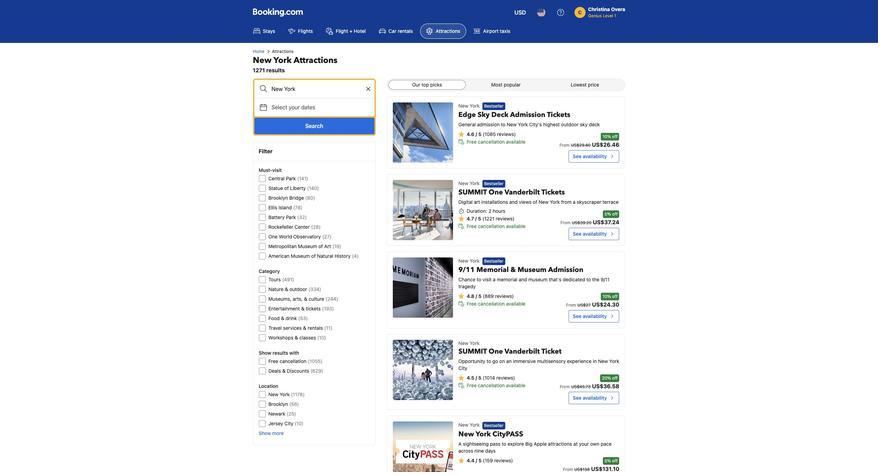 Task type: describe. For each thing, give the bounding box(es) containing it.
to inside edge sky deck admission tickets general admission to new york city's highest outdoor sky deck
[[501, 122, 506, 128]]

(193)
[[322, 306, 334, 312]]

visit inside 9/11 memorial & museum admission chance to visit a memorial and museum that's dedicated to the 9/11 tragedy
[[483, 277, 492, 283]]

one inside summit one vanderbilt tickets digital art installations and views of new york from a skyscraper terrace
[[489, 188, 503, 197]]

edge sky deck admission tickets image
[[393, 102, 453, 163]]

taxis
[[500, 28, 510, 34]]

rockefeller
[[268, 224, 293, 230]]

& right arts,
[[304, 296, 307, 302]]

deals
[[268, 368, 281, 374]]

stays link
[[247, 24, 281, 39]]

us$138
[[574, 467, 590, 472]]

art
[[474, 199, 480, 205]]

show for show more
[[259, 430, 271, 436]]

free for 9/11
[[467, 301, 477, 307]]

see availability for summit one vanderbilt ticket
[[573, 395, 607, 401]]

dates
[[301, 104, 315, 110]]

us$26.46
[[592, 142, 620, 148]]

new york for new
[[459, 422, 480, 428]]

see availability for summit one vanderbilt tickets
[[573, 231, 607, 237]]

tours (491)
[[268, 277, 294, 283]]

off for edge sky deck admission tickets
[[612, 134, 618, 139]]

home link
[[253, 48, 264, 55]]

10% off from us$27 us$24.30
[[566, 294, 620, 308]]

level
[[603, 13, 613, 18]]

cancellation for sky
[[478, 139, 505, 145]]

top
[[422, 82, 429, 88]]

location
[[259, 383, 278, 389]]

flight + hotel
[[336, 28, 366, 34]]

stays
[[263, 28, 275, 34]]

vanderbilt inside new york summit one vanderbilt ticket opportunity to go on an immersive multisensory experience in new york city
[[505, 347, 540, 356]]

0 horizontal spatial rentals
[[308, 325, 323, 331]]

10% for edge sky deck admission tickets
[[603, 134, 611, 139]]

cancellation for memorial
[[478, 301, 505, 307]]

admission inside 9/11 memorial & museum admission chance to visit a memorial and museum that's dedicated to the 9/11 tragedy
[[548, 265, 584, 275]]

york inside new york citypass a sightseeing pass to explore big apple attractions at your own pace across nine days
[[476, 430, 491, 439]]

nature & outdoor (334)
[[268, 286, 321, 292]]

hotel
[[354, 28, 366, 34]]

1 vertical spatial attractions
[[272, 49, 294, 54]]

& up (53)
[[301, 306, 305, 312]]

tragedy
[[459, 284, 476, 290]]

museum for american
[[291, 253, 310, 259]]

& down travel services & rentals (11) at the bottom of the page
[[295, 335, 298, 341]]

must-visit
[[259, 167, 282, 173]]

us$131.10
[[591, 466, 620, 472]]

park for central park
[[286, 176, 296, 181]]

1 vertical spatial city
[[285, 421, 293, 427]]

a inside summit one vanderbilt tickets digital art installations and views of new york from a skyscraper terrace
[[573, 199, 576, 205]]

deck
[[589, 122, 600, 128]]

explore
[[508, 441, 524, 447]]

new york for summit
[[459, 180, 480, 186]]

edge
[[459, 110, 476, 120]]

of left the art
[[318, 243, 323, 249]]

& left drink
[[281, 315, 284, 321]]

2 free cancellation available from the top
[[467, 223, 526, 229]]

see for summit one vanderbilt tickets
[[573, 231, 582, 237]]

4.7
[[467, 216, 474, 222]]

free cancellation available for memorial
[[467, 301, 526, 307]]

reviews) down hours
[[496, 216, 515, 222]]

see availability for edge sky deck admission tickets
[[573, 153, 607, 159]]

2 horizontal spatial attractions
[[436, 28, 460, 34]]

(889
[[483, 293, 494, 299]]

in
[[593, 358, 597, 364]]

on
[[500, 358, 505, 364]]

9/11 memorial & museum admission image
[[393, 258, 453, 318]]

(56)
[[289, 401, 299, 407]]

/ right '4.4'
[[476, 458, 477, 463]]

reviews) right (159
[[494, 458, 513, 463]]

see availability for 9/11 memorial & museum admission
[[573, 313, 607, 319]]

(25)
[[287, 411, 296, 417]]

york inside summit one vanderbilt tickets digital art installations and views of new york from a skyscraper terrace
[[550, 199, 560, 205]]

cancellation for york
[[478, 383, 505, 389]]

immersive
[[513, 358, 536, 364]]

across
[[459, 448, 473, 454]]

home
[[253, 49, 264, 54]]

sightseeing
[[463, 441, 489, 447]]

select
[[272, 104, 287, 110]]

the
[[592, 277, 600, 283]]

new york citypass a sightseeing pass to explore big apple attractions at your own pace across nine days
[[459, 430, 612, 454]]

(78)
[[293, 205, 303, 210]]

brooklyn for brooklyn
[[268, 401, 288, 407]]

liberty
[[290, 185, 306, 191]]

center
[[295, 224, 310, 230]]

american museum of natural history (4)
[[268, 253, 359, 259]]

city inside new york summit one vanderbilt ticket opportunity to go on an immersive multisensory experience in new york city
[[459, 365, 467, 371]]

battery
[[268, 214, 285, 220]]

brooklyn bridge (80)
[[268, 195, 315, 201]]

reviews) for museum
[[495, 293, 514, 299]]

& down (53)
[[303, 325, 306, 331]]

from for summit one vanderbilt tickets
[[561, 220, 571, 225]]

0 horizontal spatial (10)
[[295, 421, 304, 427]]

4.6 / 5 (1085 reviews)
[[467, 131, 516, 137]]

picks
[[430, 82, 442, 88]]

filter
[[259, 148, 273, 154]]

cancellation down with
[[280, 358, 307, 364]]

summit inside new york summit one vanderbilt ticket opportunity to go on an immersive multisensory experience in new york city
[[459, 347, 487, 356]]

dedicated
[[563, 277, 585, 283]]

new inside new york citypass a sightseeing pass to explore big apple attractions at your own pace across nine days
[[459, 430, 474, 439]]

us$45.73
[[571, 384, 591, 390]]

multisensory
[[537, 358, 566, 364]]

free for new
[[467, 383, 477, 389]]

big
[[525, 441, 533, 447]]

(1221
[[483, 216, 495, 222]]

see for 9/11 memorial & museum admission
[[573, 313, 582, 319]]

memorial
[[477, 265, 509, 275]]

free down 4.7
[[467, 223, 477, 229]]

genius
[[588, 13, 602, 18]]

(244)
[[326, 296, 338, 302]]

search
[[305, 123, 323, 129]]

museum
[[529, 277, 548, 283]]

(1085
[[483, 131, 496, 137]]

0 vertical spatial (10)
[[317, 335, 326, 341]]

us$37.24
[[593, 219, 620, 225]]

tickets inside summit one vanderbilt tickets digital art installations and views of new york from a skyscraper terrace
[[542, 188, 565, 197]]

booking.com image
[[253, 8, 303, 17]]

lowest price
[[571, 82, 599, 88]]

go
[[493, 358, 498, 364]]

5 left (159
[[479, 458, 482, 463]]

(334)
[[309, 286, 321, 292]]

us$36.58
[[592, 383, 620, 390]]

pace
[[601, 441, 612, 447]]

and inside 9/11 memorial & museum admission chance to visit a memorial and museum that's dedicated to the 9/11 tragedy
[[519, 277, 527, 283]]

9/11 memorial & museum admission chance to visit a memorial and museum that's dedicated to the 9/11 tragedy
[[459, 265, 610, 290]]

of left "natural"
[[311, 253, 316, 259]]

our
[[412, 82, 420, 88]]

and inside summit one vanderbilt tickets digital art installations and views of new york from a skyscraper terrace
[[509, 199, 518, 205]]

views
[[519, 199, 532, 205]]

off for summit one vanderbilt tickets
[[612, 212, 618, 217]]

museums,
[[268, 296, 291, 302]]

usd button
[[510, 4, 530, 21]]

summit one vanderbilt ticket image
[[393, 340, 453, 400]]

5 for memorial
[[479, 293, 482, 299]]

world
[[279, 234, 292, 240]]

& right deals
[[282, 368, 286, 374]]

admission
[[477, 122, 500, 128]]

park for battery park
[[286, 214, 296, 220]]

jersey
[[268, 421, 283, 427]]

to inside new york summit one vanderbilt ticket opportunity to go on an immersive multisensory experience in new york city
[[487, 358, 491, 364]]

to left the
[[587, 277, 591, 283]]

airport taxis
[[483, 28, 510, 34]]

bestseller for york
[[484, 423, 504, 428]]

& inside 9/11 memorial & museum admission chance to visit a memorial and museum that's dedicated to the 9/11 tragedy
[[511, 265, 516, 275]]

4.6
[[467, 131, 474, 137]]

+
[[350, 28, 353, 34]]

ticket
[[542, 347, 562, 356]]

attractions inside new york attractions 1271 results
[[294, 55, 338, 66]]

1 horizontal spatial 9/11
[[601, 277, 610, 283]]

museum inside 9/11 memorial & museum admission chance to visit a memorial and museum that's dedicated to the 9/11 tragedy
[[518, 265, 547, 275]]

(19)
[[332, 243, 341, 249]]

20%
[[602, 376, 611, 381]]

show for show results with
[[259, 350, 271, 356]]

new york for edge
[[459, 103, 480, 109]]

free cancellation available for york
[[467, 383, 526, 389]]

days
[[485, 448, 496, 454]]

most
[[491, 82, 503, 88]]

classes
[[299, 335, 316, 341]]

workshops
[[268, 335, 293, 341]]

bridge
[[289, 195, 304, 201]]



Task type: locate. For each thing, give the bounding box(es) containing it.
2 see availability from the top
[[573, 231, 607, 237]]

4.4 / 5 (159 reviews)
[[467, 458, 513, 463]]

1 vertical spatial visit
[[483, 277, 492, 283]]

2 park from the top
[[286, 214, 296, 220]]

free cancellation available down 4.5 / 5 (1014 reviews)
[[467, 383, 526, 389]]

deals & discounts (629)
[[268, 368, 323, 374]]

1 see from the top
[[573, 153, 582, 159]]

1 vertical spatial vanderbilt
[[505, 347, 540, 356]]

central
[[268, 176, 285, 181]]

park up rockefeller center (28)
[[286, 214, 296, 220]]

1 horizontal spatial attractions
[[294, 55, 338, 66]]

admission up dedicated
[[548, 265, 584, 275]]

5% off from us$138 us$131.10
[[563, 458, 620, 472]]

from inside 5% off from us$39.20 us$37.24
[[561, 220, 571, 225]]

3 see from the top
[[573, 313, 582, 319]]

results inside new york attractions 1271 results
[[266, 67, 285, 73]]

one left world
[[268, 234, 278, 240]]

new inside edge sky deck admission tickets general admission to new york city's highest outdoor sky deck
[[507, 122, 517, 128]]

tours
[[268, 277, 281, 283]]

one world observatory (27)
[[268, 234, 332, 240]]

3 new york from the top
[[459, 258, 480, 264]]

5% up us$131.10
[[605, 458, 611, 463]]

0 vertical spatial brooklyn
[[268, 195, 288, 201]]

0 vertical spatial 9/11
[[459, 265, 475, 275]]

admission up city's
[[510, 110, 546, 120]]

4.5
[[467, 375, 474, 381]]

available for one
[[506, 383, 526, 389]]

4 off from the top
[[612, 376, 618, 381]]

free
[[467, 139, 477, 145], [467, 223, 477, 229], [467, 301, 477, 307], [268, 358, 278, 364], [467, 383, 477, 389]]

off inside 10% off from us$29.40 us$26.46
[[612, 134, 618, 139]]

see down us$39.20
[[573, 231, 582, 237]]

new york citypass image
[[393, 422, 453, 472]]

outdoor inside edge sky deck admission tickets general admission to new york city's highest outdoor sky deck
[[561, 122, 579, 128]]

0 vertical spatial 10%
[[603, 134, 611, 139]]

1271
[[253, 67, 265, 73]]

0 vertical spatial admission
[[510, 110, 546, 120]]

0 vertical spatial summit
[[459, 188, 487, 197]]

1 bestseller from the top
[[484, 104, 504, 109]]

availability for 9/11 memorial & museum admission
[[583, 313, 607, 319]]

highest
[[543, 122, 560, 128]]

hours
[[493, 208, 505, 214]]

free cancellation (1055)
[[268, 358, 323, 364]]

0 vertical spatial visit
[[272, 167, 282, 173]]

2 10% from the top
[[603, 294, 611, 299]]

1 vertical spatial brooklyn
[[268, 401, 288, 407]]

1 vertical spatial outdoor
[[290, 286, 307, 292]]

10% for 9/11 memorial & museum admission
[[603, 294, 611, 299]]

sky
[[580, 122, 588, 128]]

attractions
[[436, 28, 460, 34], [272, 49, 294, 54], [294, 55, 338, 66]]

travel services & rentals (11)
[[268, 325, 332, 331]]

(53)
[[298, 315, 308, 321]]

4.8
[[467, 293, 475, 299]]

bestseller for one
[[484, 181, 504, 186]]

4.5 / 5 (1014 reviews)
[[467, 375, 515, 381]]

us$39.20
[[572, 220, 592, 225]]

2 available from the top
[[506, 223, 526, 229]]

& down the (491)
[[285, 286, 288, 292]]

1 10% from the top
[[603, 134, 611, 139]]

show left more at the left bottom of the page
[[259, 430, 271, 436]]

skyscraper
[[577, 199, 601, 205]]

0 horizontal spatial visit
[[272, 167, 282, 173]]

your inside new york citypass a sightseeing pass to explore big apple attractions at your own pace across nine days
[[579, 441, 589, 447]]

1 show from the top
[[259, 350, 271, 356]]

and
[[509, 199, 518, 205], [519, 277, 527, 283]]

christina
[[588, 6, 610, 12]]

city down opportunity
[[459, 365, 467, 371]]

2 off from the top
[[612, 212, 618, 217]]

see
[[573, 153, 582, 159], [573, 231, 582, 237], [573, 313, 582, 319], [573, 395, 582, 401]]

vanderbilt up views
[[505, 188, 540, 197]]

5 down duration:
[[478, 216, 481, 222]]

digital
[[459, 199, 473, 205]]

3 see availability from the top
[[573, 313, 607, 319]]

popular
[[504, 82, 521, 88]]

0 vertical spatial vanderbilt
[[505, 188, 540, 197]]

airport taxis link
[[468, 24, 516, 39]]

1 horizontal spatial city
[[459, 365, 467, 371]]

category
[[259, 268, 280, 274]]

museum for metropolitan
[[298, 243, 317, 249]]

see down us$45.73
[[573, 395, 582, 401]]

from inside 20% off from us$45.73 us$36.58
[[560, 384, 570, 390]]

1 horizontal spatial and
[[519, 277, 527, 283]]

0 horizontal spatial 9/11
[[459, 265, 475, 275]]

admission inside edge sky deck admission tickets general admission to new york city's highest outdoor sky deck
[[510, 110, 546, 120]]

from inside 10% off from us$27 us$24.30
[[566, 303, 576, 308]]

4 see availability from the top
[[573, 395, 607, 401]]

pass
[[490, 441, 501, 447]]

deck
[[492, 110, 509, 120]]

observatory
[[293, 234, 321, 240]]

free down 4.5
[[467, 383, 477, 389]]

summit up art
[[459, 188, 487, 197]]

from left us$27
[[566, 303, 576, 308]]

bestseller up memorial
[[484, 259, 504, 264]]

free cancellation available down the 4.6 / 5 (1085 reviews)
[[467, 139, 526, 145]]

off for 9/11 memorial & museum admission
[[612, 294, 618, 299]]

of inside summit one vanderbilt tickets digital art installations and views of new york from a skyscraper terrace
[[533, 199, 537, 205]]

1 horizontal spatial visit
[[483, 277, 492, 283]]

4 free cancellation available from the top
[[467, 383, 526, 389]]

available down an on the right of page
[[506, 383, 526, 389]]

1 new york from the top
[[459, 103, 480, 109]]

off inside 5% off from us$138 us$131.10
[[612, 458, 618, 463]]

to inside new york citypass a sightseeing pass to explore big apple attractions at your own pace across nine days
[[502, 441, 506, 447]]

available for museum
[[506, 301, 526, 307]]

/ right 4.7
[[475, 216, 477, 222]]

terrace
[[603, 199, 619, 205]]

usd
[[515, 9, 526, 16]]

metropolitan museum of art (19)
[[268, 243, 341, 249]]

5% for us$131.10
[[605, 458, 611, 463]]

free cancellation available for sky
[[467, 139, 526, 145]]

5% inside 5% off from us$138 us$131.10
[[605, 458, 611, 463]]

availability down us$26.46
[[583, 153, 607, 159]]

visit up 'central'
[[272, 167, 282, 173]]

new
[[253, 55, 272, 66], [459, 103, 469, 109], [507, 122, 517, 128], [459, 180, 469, 186], [539, 199, 549, 205], [459, 258, 469, 264], [459, 340, 469, 346], [598, 358, 608, 364], [268, 392, 278, 397], [459, 422, 469, 428], [459, 430, 474, 439]]

10% inside 10% off from us$27 us$24.30
[[603, 294, 611, 299]]

1 5% from the top
[[605, 212, 611, 217]]

off up us$37.24
[[612, 212, 618, 217]]

from for edge sky deck admission tickets
[[560, 143, 570, 148]]

off up us$24.30
[[612, 294, 618, 299]]

from left us$39.20
[[561, 220, 571, 225]]

/ right 4.5
[[476, 375, 477, 381]]

see for summit one vanderbilt ticket
[[573, 395, 582, 401]]

1 summit from the top
[[459, 188, 487, 197]]

/ for memorial
[[476, 293, 477, 299]]

to right chance
[[477, 277, 481, 283]]

1 horizontal spatial admission
[[548, 265, 584, 275]]

0 vertical spatial attractions
[[436, 28, 460, 34]]

5% for us$37.24
[[605, 212, 611, 217]]

off up us$26.46
[[612, 134, 618, 139]]

own
[[590, 441, 600, 447]]

attractions
[[548, 441, 572, 447]]

that's
[[549, 277, 562, 283]]

brooklyn down statue
[[268, 195, 288, 201]]

1 horizontal spatial outdoor
[[561, 122, 579, 128]]

availability down us$27
[[583, 313, 607, 319]]

0 horizontal spatial your
[[289, 104, 300, 110]]

2 brooklyn from the top
[[268, 401, 288, 407]]

to down deck
[[501, 122, 506, 128]]

from for 9/11 memorial & museum admission
[[566, 303, 576, 308]]

availability
[[583, 153, 607, 159], [583, 231, 607, 237], [583, 313, 607, 319], [583, 395, 607, 401]]

your right at
[[579, 441, 589, 447]]

available for admission
[[506, 139, 526, 145]]

availability for summit one vanderbilt ticket
[[583, 395, 607, 401]]

off for summit one vanderbilt ticket
[[612, 376, 618, 381]]

ellis island (78)
[[268, 205, 303, 210]]

1 vanderbilt from the top
[[505, 188, 540, 197]]

new york up sightseeing
[[459, 422, 480, 428]]

2 availability from the top
[[583, 231, 607, 237]]

0 horizontal spatial a
[[493, 277, 496, 283]]

new york up digital
[[459, 180, 480, 186]]

& up memorial
[[511, 265, 516, 275]]

2 summit from the top
[[459, 347, 487, 356]]

visit down memorial
[[483, 277, 492, 283]]

from left us$29.40
[[560, 143, 570, 148]]

outdoor up arts,
[[290, 286, 307, 292]]

0 vertical spatial your
[[289, 104, 300, 110]]

museum up "museum"
[[518, 265, 547, 275]]

see for edge sky deck admission tickets
[[573, 153, 582, 159]]

1 vertical spatial 5%
[[605, 458, 611, 463]]

see availability down us$27
[[573, 313, 607, 319]]

10%
[[603, 134, 611, 139], [603, 294, 611, 299]]

1 vertical spatial admission
[[548, 265, 584, 275]]

newark (25)
[[268, 411, 296, 417]]

4 availability from the top
[[583, 395, 607, 401]]

0 horizontal spatial outdoor
[[290, 286, 307, 292]]

food & drink (53)
[[268, 315, 308, 321]]

a down memorial
[[493, 277, 496, 283]]

3 bestseller from the top
[[484, 259, 504, 264]]

Where are you going? search field
[[254, 80, 374, 98]]

available down the 4.6 / 5 (1085 reviews)
[[506, 139, 526, 145]]

0 vertical spatial museum
[[298, 243, 317, 249]]

your account menu christina overa genius level 1 element
[[575, 3, 628, 19]]

see down us$27
[[573, 313, 582, 319]]

1 vertical spatial 10%
[[603, 294, 611, 299]]

from inside 5% off from us$138 us$131.10
[[563, 467, 573, 472]]

from inside 10% off from us$29.40 us$26.46
[[560, 143, 570, 148]]

/ for sky
[[476, 131, 477, 137]]

statue
[[268, 185, 283, 191]]

museum
[[298, 243, 317, 249], [291, 253, 310, 259], [518, 265, 547, 275]]

availability down 5% off from us$39.20 us$37.24
[[583, 231, 607, 237]]

/ for york
[[476, 375, 477, 381]]

1 horizontal spatial (10)
[[317, 335, 326, 341]]

free cancellation available down 4.8 / 5 (889 reviews)
[[467, 301, 526, 307]]

1 horizontal spatial rentals
[[398, 28, 413, 34]]

reviews) for admission
[[497, 131, 516, 137]]

discounts
[[287, 368, 309, 374]]

outdoor left the sky
[[561, 122, 579, 128]]

results right 1271 at left
[[266, 67, 285, 73]]

/
[[476, 131, 477, 137], [475, 216, 477, 222], [476, 293, 477, 299], [476, 375, 477, 381], [476, 458, 477, 463]]

(27)
[[322, 234, 332, 240]]

(10) down (25)
[[295, 421, 304, 427]]

and left "museum"
[[519, 277, 527, 283]]

1 horizontal spatial a
[[573, 199, 576, 205]]

installations
[[482, 199, 508, 205]]

bestseller for sky
[[484, 104, 504, 109]]

0 horizontal spatial admission
[[510, 110, 546, 120]]

of down the central park (141) on the top left of page
[[284, 185, 289, 191]]

flights link
[[282, 24, 319, 39]]

metropolitan
[[268, 243, 297, 249]]

1 available from the top
[[506, 139, 526, 145]]

edge sky deck admission tickets general admission to new york city's highest outdoor sky deck
[[459, 110, 600, 128]]

(28)
[[311, 224, 321, 230]]

vanderbilt inside summit one vanderbilt tickets digital art installations and views of new york from a skyscraper terrace
[[505, 188, 540, 197]]

0 horizontal spatial attractions
[[272, 49, 294, 54]]

vanderbilt up 'immersive'
[[505, 347, 540, 356]]

duration:
[[467, 208, 487, 214]]

newark
[[268, 411, 285, 417]]

tickets
[[547, 110, 571, 120], [542, 188, 565, 197]]

brooklyn (56)
[[268, 401, 299, 407]]

3 free cancellation available from the top
[[467, 301, 526, 307]]

0 vertical spatial results
[[266, 67, 285, 73]]

cancellation down the 4.6 / 5 (1085 reviews)
[[478, 139, 505, 145]]

your
[[289, 104, 300, 110], [579, 441, 589, 447]]

2 vertical spatial attractions
[[294, 55, 338, 66]]

2 bestseller from the top
[[484, 181, 504, 186]]

5 left (1014
[[478, 375, 482, 381]]

car rentals
[[389, 28, 413, 34]]

9/11
[[459, 265, 475, 275], [601, 277, 610, 283]]

bestseller up the 'citypass'
[[484, 423, 504, 428]]

5% inside 5% off from us$39.20 us$37.24
[[605, 212, 611, 217]]

1 park from the top
[[286, 176, 296, 181]]

5 off from the top
[[612, 458, 618, 463]]

a right from
[[573, 199, 576, 205]]

entertainment & tickets (193)
[[268, 306, 334, 312]]

to left go
[[487, 358, 491, 364]]

0 vertical spatial one
[[489, 188, 503, 197]]

new york up edge
[[459, 103, 480, 109]]

2 show from the top
[[259, 430, 271, 436]]

availability down the us$36.58 on the bottom
[[583, 395, 607, 401]]

summit one vanderbilt tickets image
[[393, 180, 453, 240]]

4.8 / 5 (889 reviews)
[[467, 293, 514, 299]]

0 vertical spatial tickets
[[547, 110, 571, 120]]

3 availability from the top
[[583, 313, 607, 319]]

1 vertical spatial museum
[[291, 253, 310, 259]]

0 vertical spatial park
[[286, 176, 296, 181]]

0 vertical spatial show
[[259, 350, 271, 356]]

5 for sky
[[478, 131, 482, 137]]

car rentals link
[[373, 24, 419, 39]]

1 vertical spatial results
[[273, 350, 288, 356]]

new inside summit one vanderbilt tickets digital art installations and views of new york from a skyscraper terrace
[[539, 199, 549, 205]]

a inside 9/11 memorial & museum admission chance to visit a memorial and museum that's dedicated to the 9/11 tragedy
[[493, 277, 496, 283]]

search button
[[254, 118, 374, 134]]

off inside 10% off from us$27 us$24.30
[[612, 294, 618, 299]]

1 vertical spatial your
[[579, 441, 589, 447]]

0 horizontal spatial city
[[285, 421, 293, 427]]

9/11 up chance
[[459, 265, 475, 275]]

1 brooklyn from the top
[[268, 195, 288, 201]]

1 vertical spatial show
[[259, 430, 271, 436]]

(629)
[[311, 368, 323, 374]]

1 vertical spatial and
[[519, 277, 527, 283]]

5
[[478, 131, 482, 137], [478, 216, 481, 222], [479, 293, 482, 299], [478, 375, 482, 381], [479, 458, 482, 463]]

2 see from the top
[[573, 231, 582, 237]]

ellis
[[268, 205, 277, 210]]

5 for york
[[478, 375, 482, 381]]

2 vertical spatial museum
[[518, 265, 547, 275]]

/ right 4.8
[[476, 293, 477, 299]]

0 vertical spatial city
[[459, 365, 467, 371]]

flight
[[336, 28, 348, 34]]

one inside new york summit one vanderbilt ticket opportunity to go on an immersive multisensory experience in new york city
[[489, 347, 503, 356]]

off inside 20% off from us$45.73 us$36.58
[[612, 376, 618, 381]]

and left views
[[509, 199, 518, 205]]

park up "statue of liberty (140)" at left
[[286, 176, 296, 181]]

2 vertical spatial one
[[489, 347, 503, 356]]

show up deals
[[259, 350, 271, 356]]

central park (141)
[[268, 176, 308, 181]]

2 new york from the top
[[459, 180, 480, 186]]

3 off from the top
[[612, 294, 618, 299]]

10% up us$26.46
[[603, 134, 611, 139]]

american
[[268, 253, 290, 259]]

1 vertical spatial one
[[268, 234, 278, 240]]

new york up chance
[[459, 258, 480, 264]]

of right views
[[533, 199, 537, 205]]

cancellation down 4.7 / 5 (1221 reviews)
[[478, 223, 505, 229]]

4 bestseller from the top
[[484, 423, 504, 428]]

0 vertical spatial outdoor
[[561, 122, 579, 128]]

1 vertical spatial park
[[286, 214, 296, 220]]

4 new york from the top
[[459, 422, 480, 428]]

5 left (889
[[479, 293, 482, 299]]

10% up us$24.30
[[603, 294, 611, 299]]

1 vertical spatial a
[[493, 277, 496, 283]]

0 vertical spatial rentals
[[398, 28, 413, 34]]

museum down metropolitan museum of art (19)
[[291, 253, 310, 259]]

1
[[614, 13, 616, 18]]

5%
[[605, 212, 611, 217], [605, 458, 611, 463]]

free cancellation available down 4.7 / 5 (1221 reviews)
[[467, 223, 526, 229]]

4 see from the top
[[573, 395, 582, 401]]

from left us$138 at right bottom
[[563, 467, 573, 472]]

reviews) for one
[[496, 375, 515, 381]]

free for edge
[[467, 139, 477, 145]]

2 vanderbilt from the top
[[505, 347, 540, 356]]

2 5% from the top
[[605, 458, 611, 463]]

rockefeller center (28)
[[268, 224, 321, 230]]

bestseller up 'installations'
[[484, 181, 504, 186]]

new inside new york attractions 1271 results
[[253, 55, 272, 66]]

(10) down "(11)"
[[317, 335, 326, 341]]

york inside new york attractions 1271 results
[[274, 55, 292, 66]]

reviews) right (889
[[495, 293, 514, 299]]

see availability down us$45.73
[[573, 395, 607, 401]]

availability for summit one vanderbilt tickets
[[583, 231, 607, 237]]

summit
[[459, 188, 487, 197], [459, 347, 487, 356]]

10% inside 10% off from us$29.40 us$26.46
[[603, 134, 611, 139]]

0 vertical spatial 5%
[[605, 212, 611, 217]]

one up 'installations'
[[489, 188, 503, 197]]

/ right 4.6 at top right
[[476, 131, 477, 137]]

0 vertical spatial and
[[509, 199, 518, 205]]

brooklyn for brooklyn bridge
[[268, 195, 288, 201]]

new york attractions 1271 results
[[253, 55, 338, 73]]

1 free cancellation available from the top
[[467, 139, 526, 145]]

1 vertical spatial (10)
[[295, 421, 304, 427]]

cancellation down 4.5 / 5 (1014 reviews)
[[478, 383, 505, 389]]

4 available from the top
[[506, 383, 526, 389]]

1 horizontal spatial your
[[579, 441, 589, 447]]

from for summit one vanderbilt ticket
[[560, 384, 570, 390]]

off inside 5% off from us$39.20 us$37.24
[[612, 212, 618, 217]]

your left dates
[[289, 104, 300, 110]]

1 vertical spatial tickets
[[542, 188, 565, 197]]

(141)
[[297, 176, 308, 181]]

off up us$131.10
[[612, 458, 618, 463]]

10% off from us$29.40 us$26.46
[[560, 134, 620, 148]]

available down views
[[506, 223, 526, 229]]

see down us$29.40
[[573, 153, 582, 159]]

9/11 right the
[[601, 277, 610, 283]]

bestseller
[[484, 104, 504, 109], [484, 181, 504, 186], [484, 259, 504, 264], [484, 423, 504, 428]]

1 see availability from the top
[[573, 153, 607, 159]]

off right 20%
[[612, 376, 618, 381]]

sky
[[478, 110, 490, 120]]

new york for 9/11
[[459, 258, 480, 264]]

3 available from the top
[[506, 301, 526, 307]]

1 vertical spatial rentals
[[308, 325, 323, 331]]

1 vertical spatial 9/11
[[601, 277, 610, 283]]

availability for edge sky deck admission tickets
[[583, 153, 607, 159]]

to right pass
[[502, 441, 506, 447]]

with
[[289, 350, 299, 356]]

tickets inside edge sky deck admission tickets general admission to new york city's highest outdoor sky deck
[[547, 110, 571, 120]]

0 vertical spatial a
[[573, 199, 576, 205]]

bestseller for memorial
[[484, 259, 504, 264]]

reviews) right (1085
[[497, 131, 516, 137]]

brooklyn up newark
[[268, 401, 288, 407]]

free down 4.6 at top right
[[467, 139, 477, 145]]

free up deals
[[268, 358, 278, 364]]

1 availability from the top
[[583, 153, 607, 159]]

1 vertical spatial summit
[[459, 347, 487, 356]]

see availability down us$39.20
[[573, 231, 607, 237]]

1 off from the top
[[612, 134, 618, 139]]

york inside edge sky deck admission tickets general admission to new york city's highest outdoor sky deck
[[518, 122, 528, 128]]

0 horizontal spatial and
[[509, 199, 518, 205]]

show inside button
[[259, 430, 271, 436]]

overa
[[611, 6, 625, 12]]

summit inside summit one vanderbilt tickets digital art installations and views of new york from a skyscraper terrace
[[459, 188, 487, 197]]



Task type: vqa. For each thing, say whether or not it's contained in the screenshot.
other
no



